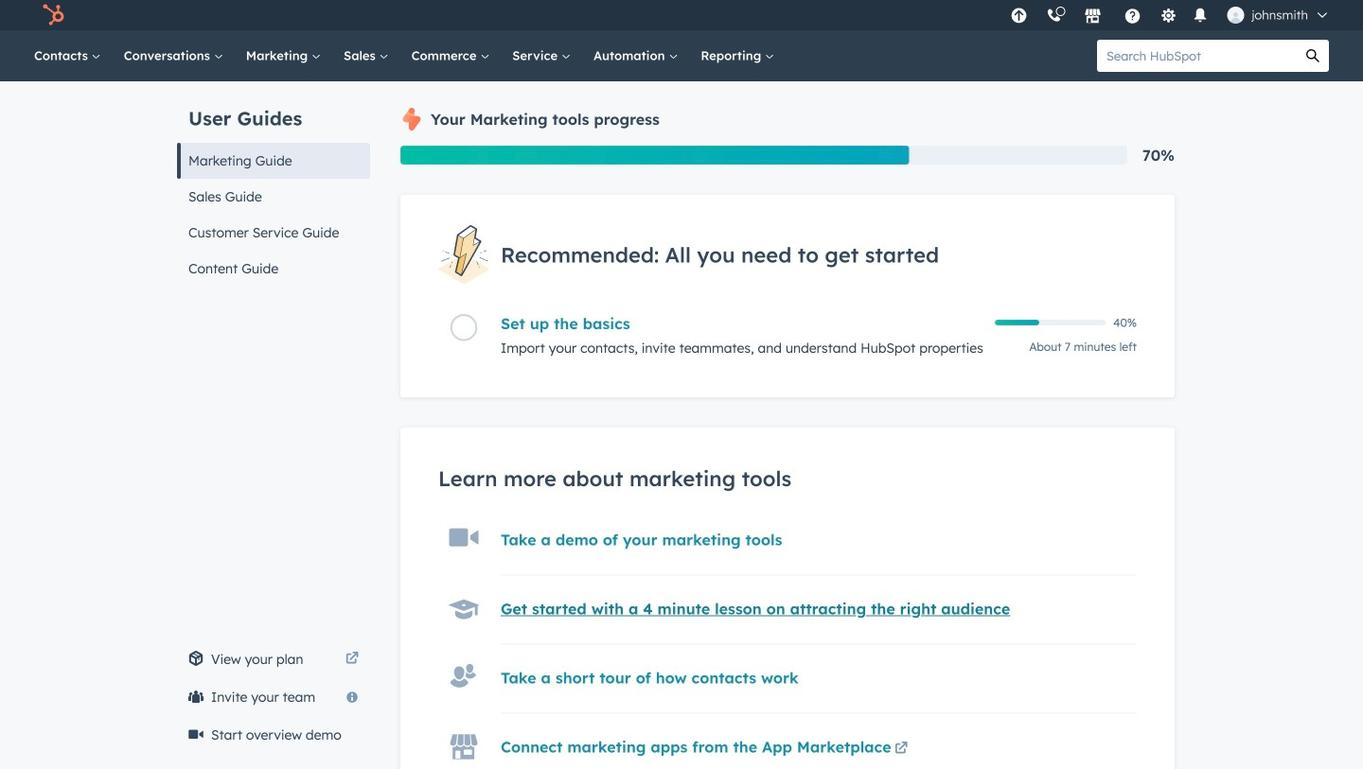 Task type: describe. For each thing, give the bounding box(es) containing it.
marketplaces image
[[1085, 9, 1102, 26]]

Search HubSpot search field
[[1098, 40, 1297, 72]]



Task type: vqa. For each thing, say whether or not it's contained in the screenshot.
the right Link opens in a new window image
yes



Task type: locate. For each thing, give the bounding box(es) containing it.
[object object] complete progress bar
[[995, 320, 1040, 326]]

user guides element
[[177, 81, 370, 287]]

link opens in a new window image
[[346, 649, 359, 671], [346, 653, 359, 667], [895, 739, 908, 762]]

john smith image
[[1228, 7, 1245, 24]]

menu
[[1001, 0, 1341, 30]]

link opens in a new window image
[[895, 744, 908, 757]]

progress bar
[[401, 146, 910, 165]]



